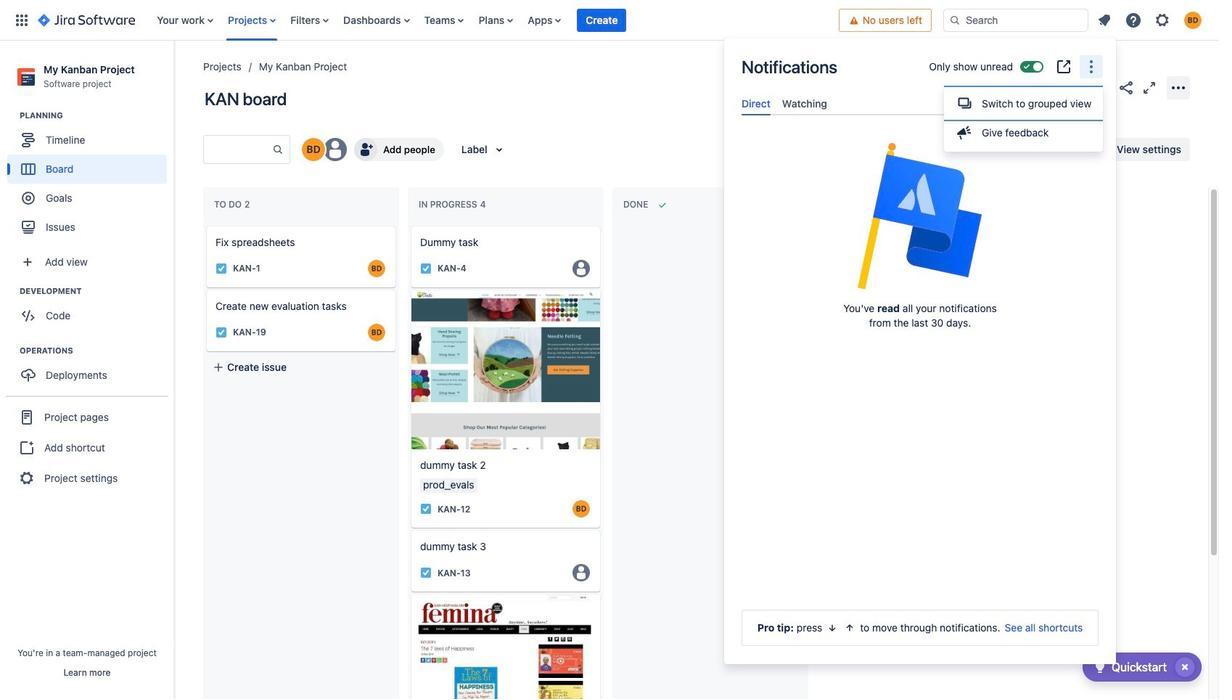 Task type: locate. For each thing, give the bounding box(es) containing it.
list item
[[577, 0, 627, 40]]

more image
[[1083, 58, 1101, 76]]

0 vertical spatial heading
[[20, 110, 174, 121]]

search image
[[950, 14, 961, 26]]

None search field
[[944, 8, 1089, 32]]

heading
[[20, 110, 174, 121], [20, 285, 174, 297], [20, 345, 174, 357]]

appswitcher icon image
[[13, 11, 30, 29]]

your profile and settings image
[[1185, 11, 1202, 29]]

task image
[[420, 263, 432, 274], [216, 327, 227, 338], [420, 567, 432, 579]]

create issue image
[[401, 216, 419, 234]]

check image
[[1092, 659, 1109, 676]]

dismiss quickstart image
[[1174, 656, 1197, 679]]

in progress element
[[419, 199, 489, 210]]

goal image
[[22, 192, 35, 205]]

arrow up image
[[845, 622, 856, 634]]

1 heading from the top
[[20, 110, 174, 121]]

0 horizontal spatial task image
[[216, 263, 227, 274]]

jira software image
[[38, 11, 135, 29], [38, 11, 135, 29]]

heading for planning image
[[20, 110, 174, 121]]

tab panel
[[736, 116, 1105, 129]]

open notifications in a new tab image
[[1056, 58, 1073, 76]]

banner
[[0, 0, 1220, 41]]

enter full screen image
[[1141, 79, 1159, 96]]

2 vertical spatial heading
[[20, 345, 174, 357]]

more actions image
[[1170, 79, 1188, 96]]

heading for the operations image
[[20, 345, 174, 357]]

add people image
[[357, 141, 375, 158]]

group
[[945, 84, 1104, 152], [7, 110, 174, 246], [7, 285, 174, 335], [7, 345, 174, 394], [6, 396, 168, 499]]

1 vertical spatial heading
[[20, 285, 174, 297]]

tab list
[[736, 91, 1105, 116]]

task image
[[216, 263, 227, 274], [420, 503, 432, 515]]

development image
[[2, 283, 20, 300]]

list
[[150, 0, 839, 40], [1092, 7, 1211, 33]]

dialog
[[725, 38, 1117, 664]]

Search field
[[944, 8, 1089, 32]]

1 horizontal spatial list
[[1092, 7, 1211, 33]]

0 vertical spatial task image
[[420, 263, 432, 274]]

1 vertical spatial task image
[[420, 503, 432, 515]]

3 heading from the top
[[20, 345, 174, 357]]

import image
[[922, 141, 940, 158]]

0 vertical spatial task image
[[216, 263, 227, 274]]

planning image
[[2, 107, 20, 124]]

2 heading from the top
[[20, 285, 174, 297]]

sidebar element
[[0, 41, 174, 699]]



Task type: describe. For each thing, give the bounding box(es) containing it.
operations image
[[2, 342, 20, 360]]

settings image
[[1154, 11, 1172, 29]]

heading for development icon
[[20, 285, 174, 297]]

1 horizontal spatial task image
[[420, 503, 432, 515]]

notifications image
[[1096, 11, 1114, 29]]

sidebar navigation image
[[158, 58, 190, 87]]

arrow down image
[[827, 622, 839, 634]]

create issue image
[[197, 216, 214, 234]]

group for planning image
[[7, 110, 174, 246]]

2 vertical spatial task image
[[420, 567, 432, 579]]

group for development icon
[[7, 285, 174, 335]]

Search this board text field
[[204, 137, 272, 163]]

0 horizontal spatial list
[[150, 0, 839, 40]]

1 vertical spatial task image
[[216, 327, 227, 338]]

group for the operations image
[[7, 345, 174, 394]]

star kan board image
[[1095, 79, 1112, 96]]

to do element
[[214, 199, 253, 210]]

help image
[[1125, 11, 1143, 29]]

primary element
[[9, 0, 839, 40]]



Task type: vqa. For each thing, say whether or not it's contained in the screenshot.
the Export icon at right
no



